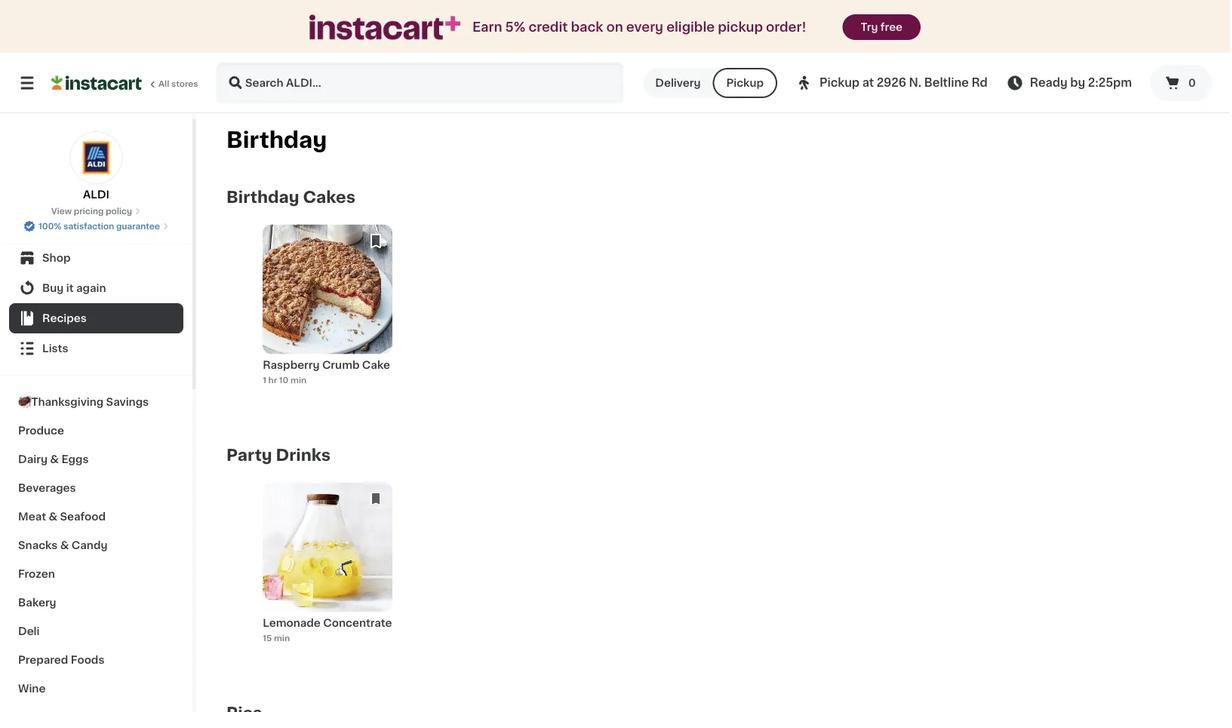 Task type: vqa. For each thing, say whether or not it's contained in the screenshot.
the recipe card group containing Lemonade Concentrate
yes



Task type: locate. For each thing, give the bounding box(es) containing it.
shop
[[42, 253, 71, 264]]

delivery
[[656, 78, 701, 88]]

policy
[[106, 207, 132, 216]]

snacks
[[18, 541, 58, 551]]

drinks
[[276, 448, 331, 464]]

pickup down pickup
[[727, 78, 764, 88]]

deli link
[[9, 618, 183, 646]]

pickup inside the pickup button
[[727, 78, 764, 88]]

meat
[[18, 512, 46, 523]]

by
[[1071, 77, 1086, 88]]

pickup inside the pickup at 2926 n. beltline rd popup button
[[820, 77, 860, 88]]

1 horizontal spatial pickup
[[820, 77, 860, 88]]

Search field
[[217, 63, 622, 103]]

crumb
[[322, 360, 360, 370]]

savings
[[106, 397, 149, 408]]

all stores
[[159, 80, 198, 88]]

100%
[[39, 222, 62, 231]]

dairy
[[18, 455, 47, 465]]

15 min
[[263, 634, 290, 643]]

& left candy
[[60, 541, 69, 551]]

pickup for pickup at 2926 n. beltline rd
[[820, 77, 860, 88]]

seafood
[[60, 512, 106, 523]]

earn
[[473, 21, 502, 34]]

again
[[76, 283, 106, 294]]

meat & seafood link
[[9, 503, 183, 532]]

None search field
[[216, 62, 624, 104]]

buy it again
[[42, 283, 106, 294]]

wine link
[[9, 675, 183, 704]]

2 birthday from the top
[[227, 189, 299, 205]]

2 vertical spatial &
[[60, 541, 69, 551]]

0 vertical spatial birthday
[[227, 129, 327, 151]]

satisfaction
[[64, 222, 114, 231]]

raspberry
[[263, 360, 320, 370]]

birthday left cakes
[[227, 189, 299, 205]]

snacks & candy link
[[9, 532, 183, 560]]

0 horizontal spatial pickup
[[727, 78, 764, 88]]

recipe card group
[[263, 225, 393, 410], [263, 483, 393, 669]]

1 vertical spatial recipe card group
[[263, 483, 393, 669]]

n.
[[909, 77, 922, 88]]

& inside snacks & candy link
[[60, 541, 69, 551]]

stores
[[171, 80, 198, 88]]

produce link
[[9, 417, 183, 445]]

& inside dairy & eggs link
[[50, 455, 59, 465]]

0 vertical spatial recipe card group
[[263, 225, 393, 410]]

0 vertical spatial min
[[291, 376, 307, 384]]

view pricing policy link
[[51, 205, 141, 217]]

bakery link
[[9, 589, 183, 618]]

recipe card group containing lemonade concentrate
[[263, 483, 393, 669]]

recipe card group containing raspberry crumb cake
[[263, 225, 393, 410]]

delivery button
[[644, 68, 713, 98]]

2926
[[877, 77, 907, 88]]

order!
[[766, 21, 807, 34]]

aldi
[[83, 190, 109, 200]]

view
[[51, 207, 72, 216]]

birthday for birthday
[[227, 129, 327, 151]]

on
[[607, 21, 623, 34]]

& for snacks
[[60, 541, 69, 551]]

cake
[[362, 360, 390, 370]]

&
[[50, 455, 59, 465], [49, 512, 57, 523], [60, 541, 69, 551]]

🦃 thanksgiving savings
[[18, 397, 149, 408]]

min right 10
[[291, 376, 307, 384]]

beverages
[[18, 483, 76, 494]]

100% satisfaction guarantee
[[39, 222, 160, 231]]

100% satisfaction guarantee button
[[23, 217, 169, 233]]

& inside meat & seafood link
[[49, 512, 57, 523]]

birthday up 'birthday cakes'
[[227, 129, 327, 151]]

birthday cakes
[[227, 189, 356, 205]]

2 recipe card group from the top
[[263, 483, 393, 669]]

0 vertical spatial &
[[50, 455, 59, 465]]

1 vertical spatial &
[[49, 512, 57, 523]]

1 vertical spatial birthday
[[227, 189, 299, 205]]

wine
[[18, 684, 46, 695]]

1 birthday from the top
[[227, 129, 327, 151]]

back
[[571, 21, 604, 34]]

🦃
[[18, 397, 29, 408]]

at
[[863, 77, 874, 88]]

free
[[881, 22, 903, 32]]

prepared foods link
[[9, 646, 183, 675]]

min right 15
[[274, 634, 290, 643]]

recipes link
[[9, 304, 183, 334]]

& left eggs
[[50, 455, 59, 465]]

view pricing policy
[[51, 207, 132, 216]]

aldi logo image
[[70, 131, 123, 184]]

1 recipe card group from the top
[[263, 225, 393, 410]]

express icon image
[[310, 15, 461, 40]]

pickup at 2926 n. beltline rd button
[[796, 62, 988, 104]]

credit
[[529, 21, 568, 34]]

birthday
[[227, 129, 327, 151], [227, 189, 299, 205]]

ready
[[1030, 77, 1068, 88]]

pickup left at
[[820, 77, 860, 88]]

min
[[291, 376, 307, 384], [274, 634, 290, 643]]

1 horizontal spatial min
[[291, 376, 307, 384]]

& right "meat"
[[49, 512, 57, 523]]

dairy & eggs
[[18, 455, 89, 465]]

0 horizontal spatial min
[[274, 634, 290, 643]]

recipe card group for cakes
[[263, 225, 393, 410]]

buy it again link
[[9, 273, 183, 304]]

recipes
[[42, 313, 87, 324]]



Task type: describe. For each thing, give the bounding box(es) containing it.
candy
[[72, 541, 108, 551]]

buy
[[42, 283, 64, 294]]

pickup button
[[713, 68, 778, 98]]

ready by 2:25pm
[[1030, 77, 1133, 88]]

lists link
[[9, 334, 183, 364]]

10
[[279, 376, 289, 384]]

pricing
[[74, 207, 104, 216]]

5%
[[506, 21, 526, 34]]

every
[[627, 21, 664, 34]]

frozen link
[[9, 560, 183, 589]]

all
[[159, 80, 169, 88]]

0 button
[[1151, 65, 1213, 101]]

lemonade
[[263, 618, 321, 629]]

1 hr 10 min
[[263, 376, 307, 384]]

hr
[[268, 376, 277, 384]]

earn 5% credit back on every eligible pickup order!
[[473, 21, 807, 34]]

instacart logo image
[[51, 74, 142, 92]]

try
[[861, 22, 878, 32]]

service type group
[[644, 68, 778, 98]]

beltline
[[925, 77, 969, 88]]

deli
[[18, 627, 40, 637]]

birthday for birthday cakes
[[227, 189, 299, 205]]

pickup for pickup
[[727, 78, 764, 88]]

snacks & candy
[[18, 541, 108, 551]]

shop link
[[9, 243, 183, 273]]

& for meat
[[49, 512, 57, 523]]

lemonade concentrate
[[263, 618, 392, 629]]

concentrate
[[323, 618, 392, 629]]

produce
[[18, 426, 64, 436]]

meat & seafood
[[18, 512, 106, 523]]

raspberry crumb cake
[[263, 360, 390, 370]]

it
[[66, 283, 74, 294]]

party
[[227, 448, 272, 464]]

eligible
[[667, 21, 715, 34]]

foods
[[71, 655, 105, 666]]

party drinks
[[227, 448, 331, 464]]

bakery
[[18, 598, 56, 609]]

1
[[263, 376, 266, 384]]

thanksgiving
[[31, 397, 104, 408]]

aldi link
[[70, 131, 123, 202]]

lists
[[42, 344, 68, 354]]

ready by 2:25pm link
[[1006, 74, 1133, 92]]

cakes
[[303, 189, 356, 205]]

guarantee
[[116, 222, 160, 231]]

beverages link
[[9, 474, 183, 503]]

recipe card group for drinks
[[263, 483, 393, 669]]

& for dairy
[[50, 455, 59, 465]]

all stores link
[[51, 62, 199, 104]]

15
[[263, 634, 272, 643]]

0
[[1189, 78, 1197, 88]]

🦃 thanksgiving savings link
[[9, 388, 183, 417]]

prepared foods
[[18, 655, 105, 666]]

eggs
[[61, 455, 89, 465]]

pickup at 2926 n. beltline rd
[[820, 77, 988, 88]]

pickup
[[718, 21, 763, 34]]

frozen
[[18, 569, 55, 580]]

dairy & eggs link
[[9, 445, 183, 474]]

rd
[[972, 77, 988, 88]]

1 vertical spatial min
[[274, 634, 290, 643]]

2:25pm
[[1089, 77, 1133, 88]]

prepared
[[18, 655, 68, 666]]



